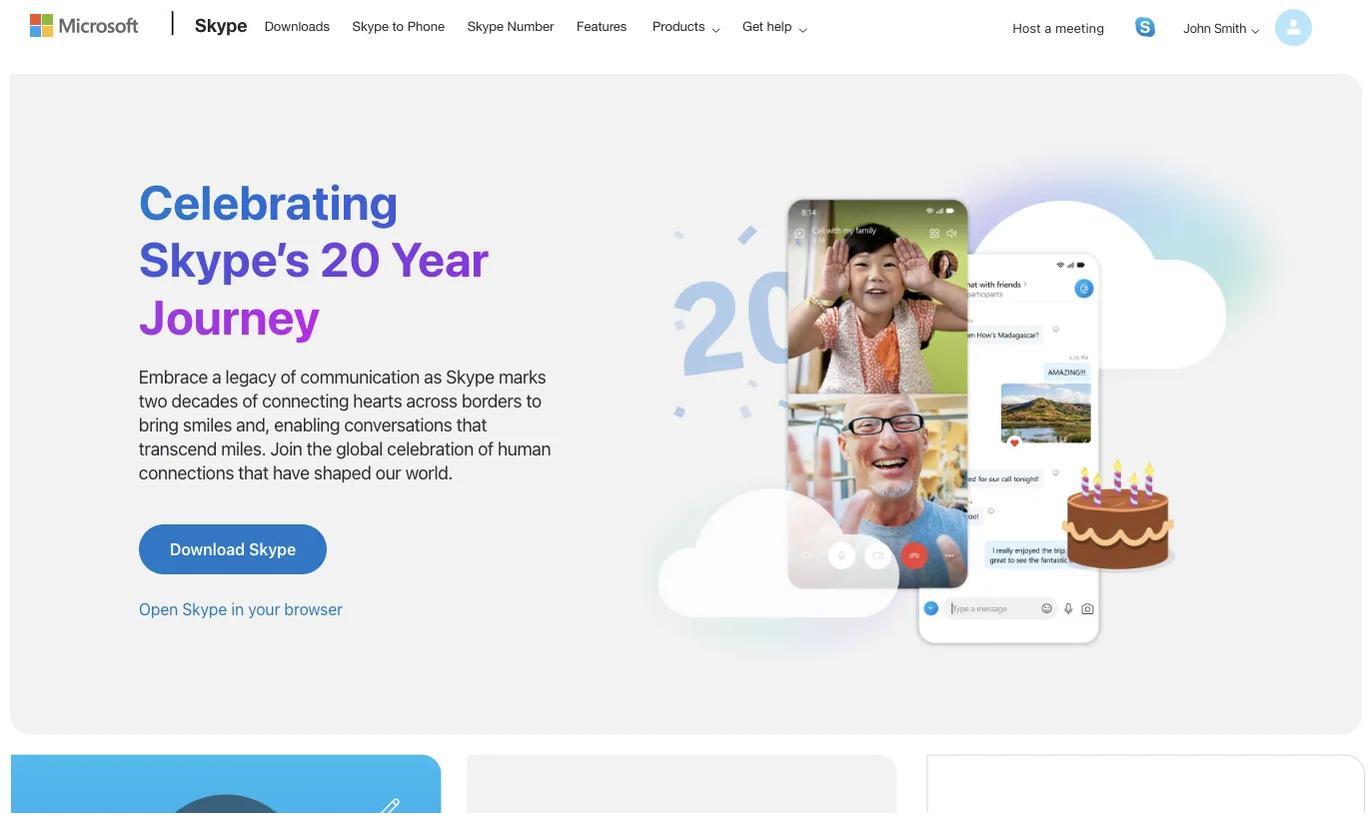 Task type: vqa. For each thing, say whether or not it's contained in the screenshot.
to inside the 'Embrace a legacy of communication as Skype marks two decades of connecting hearts across borders to bring smiles and, enabling conversations that transcend miles. Join the global celebration of human connections that have shaped our world.'
yes



Task type: describe. For each thing, give the bounding box(es) containing it.
skype left downloads link
[[195, 14, 248, 35]]

connections
[[139, 462, 234, 483]]

help
[[767, 18, 792, 33]]

john smith
[[1184, 20, 1246, 35]]

human
[[498, 438, 551, 459]]

features
[[577, 18, 627, 33]]

open
[[139, 600, 178, 619]]

20
[[320, 230, 381, 287]]

downloads
[[265, 18, 330, 33]]

miles.
[[221, 438, 266, 459]]

a for embrace
[[212, 366, 221, 388]]

decades
[[171, 390, 238, 411]]

year
[[391, 230, 489, 287]]

hearts
[[353, 390, 402, 411]]

arrow down image
[[1243, 19, 1267, 43]]

skype left number
[[467, 18, 504, 33]]

1 horizontal spatial that
[[456, 414, 487, 435]]

john
[[1184, 20, 1211, 35]]

shaped
[[314, 462, 371, 483]]

embrace
[[139, 366, 208, 388]]

to inside embrace a legacy of communication as skype marks two decades of connecting hearts across borders to bring smiles and, enabling conversations that transcend miles. join the global celebration of human connections that have shaped our world.
[[526, 390, 542, 411]]

meeting
[[1055, 20, 1105, 35]]

two
[[139, 390, 167, 411]]

host
[[1013, 20, 1041, 35]]

2 horizontal spatial of
[[478, 438, 493, 459]]

get help button
[[730, 1, 823, 51]]

skype number
[[467, 18, 554, 33]]

celebration
[[387, 438, 474, 459]]

conversations
[[344, 414, 452, 435]]

marks
[[499, 366, 546, 388]]

1 vertical spatial that
[[238, 462, 269, 483]]

open skype in your browser
[[139, 600, 343, 619]]

skype number link
[[458, 1, 563, 49]]

skype up the your
[[249, 540, 296, 559]]

phone
[[408, 18, 445, 33]]

host a meeting
[[1013, 20, 1105, 35]]

open skype in your browser link
[[139, 600, 343, 619]]

across
[[406, 390, 457, 411]]

products
[[653, 18, 705, 33]]

in
[[231, 600, 244, 619]]

have
[[273, 462, 310, 483]]

smith
[[1214, 20, 1246, 35]]

skype's
[[139, 230, 310, 287]]

number
[[507, 18, 554, 33]]

our
[[376, 462, 401, 483]]

bring
[[139, 414, 179, 435]]

celebrating skype's 20 year journey
[[139, 173, 489, 344]]

celebrating
[[139, 173, 398, 229]]

embrace a legacy of communication as skype marks two decades of connecting hearts across borders to bring smiles and, enabling conversations that transcend miles. join the global celebration of human connections that have shaped our world.
[[139, 366, 551, 483]]



Task type: locate. For each thing, give the bounding box(es) containing it.
that down borders
[[456, 414, 487, 435]]

as
[[424, 366, 442, 388]]

to left phone on the left of the page
[[392, 18, 404, 33]]

smiles
[[183, 414, 232, 435]]

1 horizontal spatial of
[[281, 366, 296, 388]]

avatar image
[[1275, 9, 1312, 46]]

2 vertical spatial of
[[478, 438, 493, 459]]

journey
[[139, 288, 320, 344]]

skype left in
[[182, 600, 227, 619]]

skype
[[195, 14, 248, 35], [352, 18, 389, 33], [467, 18, 504, 33], [446, 366, 494, 388], [249, 540, 296, 559], [182, 600, 227, 619]]

a right host
[[1045, 20, 1052, 35]]

download
[[170, 540, 245, 559]]

1 horizontal spatial to
[[526, 390, 542, 411]]

your
[[248, 600, 280, 619]]

1 horizontal spatial a
[[1045, 20, 1052, 35]]

john smith link
[[1168, 2, 1312, 53]]

skype up borders
[[446, 366, 494, 388]]

browser
[[284, 600, 343, 619]]

great video calling with skype image
[[619, 134, 1302, 674]]

downloads link
[[256, 1, 339, 49]]

get
[[743, 18, 764, 33]]

0 vertical spatial a
[[1045, 20, 1052, 35]]

download skype link
[[139, 525, 327, 575]]

menu bar
[[6, 2, 1337, 105]]

that down miles.
[[238, 462, 269, 483]]

0 horizontal spatial of
[[242, 390, 258, 411]]

skype link
[[185, 1, 254, 55]]

a up decades on the left of page
[[212, 366, 221, 388]]

skype to phone link
[[343, 1, 454, 49]]

skype inside embrace a legacy of communication as skype marks two decades of connecting hearts across borders to bring smiles and, enabling conversations that transcend miles. join the global celebration of human connections that have shaped our world.
[[446, 366, 494, 388]]

skype left phone on the left of the page
[[352, 18, 389, 33]]

world.
[[405, 462, 453, 483]]

and,
[[236, 414, 270, 435]]

a inside embrace a legacy of communication as skype marks two decades of connecting hearts across borders to bring smiles and, enabling conversations that transcend miles. join the global celebration of human connections that have shaped our world.
[[212, 366, 221, 388]]

get help
[[743, 18, 792, 33]]

host a meeting link
[[997, 2, 1121, 53]]

of down legacy
[[242, 390, 258, 411]]

1 vertical spatial to
[[526, 390, 542, 411]]

join
[[270, 438, 302, 459]]

enabling
[[274, 414, 340, 435]]

0 vertical spatial to
[[392, 18, 404, 33]]

skype to phone
[[352, 18, 445, 33]]

of
[[281, 366, 296, 388], [242, 390, 258, 411], [478, 438, 493, 459]]

menu bar containing host a meeting
[[6, 2, 1337, 105]]

0 horizontal spatial a
[[212, 366, 221, 388]]

features link
[[568, 1, 636, 49]]

0 horizontal spatial that
[[238, 462, 269, 483]]

microsoft image
[[30, 14, 138, 37]]

communication
[[300, 366, 420, 388]]

connecting
[[262, 390, 349, 411]]

of left "human"
[[478, 438, 493, 459]]

the
[[307, 438, 332, 459]]

a
[[1045, 20, 1052, 35], [212, 366, 221, 388]]

0 vertical spatial that
[[456, 414, 487, 435]]

that
[[456, 414, 487, 435], [238, 462, 269, 483]]

to
[[392, 18, 404, 33], [526, 390, 542, 411]]

of up connecting
[[281, 366, 296, 388]]

global
[[336, 438, 383, 459]]

1 vertical spatial of
[[242, 390, 258, 411]]

download skype
[[170, 540, 296, 559]]

borders
[[462, 390, 522, 411]]

to down marks
[[526, 390, 542, 411]]

legacy
[[225, 366, 276, 388]]

0 horizontal spatial to
[[392, 18, 404, 33]]

 link
[[1136, 17, 1156, 37]]

1 vertical spatial a
[[212, 366, 221, 388]]

a for host
[[1045, 20, 1052, 35]]

0 vertical spatial of
[[281, 366, 296, 388]]

transcend
[[139, 438, 217, 459]]

products button
[[640, 1, 736, 51]]



